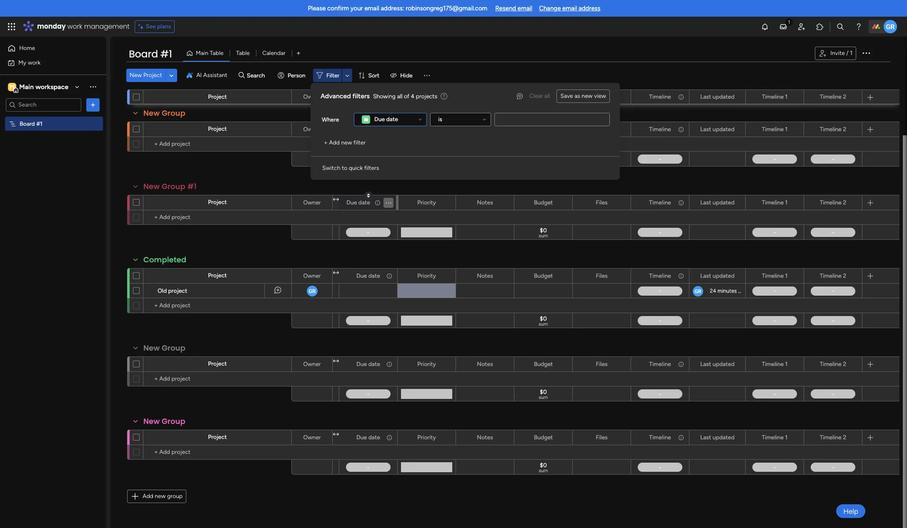 Task type: describe. For each thing, give the bounding box(es) containing it.
person
[[288, 72, 306, 79]]

new project
[[130, 72, 162, 79]]

clear
[[530, 93, 543, 100]]

project for timeline
[[208, 272, 227, 279]]

5 timeline field from the top
[[647, 360, 673, 369]]

4 owner from the top
[[303, 272, 321, 280]]

1 sum from the top
[[539, 233, 548, 239]]

4 timeline 1 field from the top
[[760, 272, 790, 281]]

/
[[847, 50, 849, 57]]

sort button
[[355, 69, 384, 82]]

email for change email address
[[562, 5, 577, 12]]

1 timeline field from the top
[[647, 92, 673, 102]]

my work button
[[5, 56, 90, 69]]

3 $0 from the top
[[540, 316, 547, 323]]

4 owner field from the top
[[301, 272, 323, 281]]

board #1 inside list box
[[20, 120, 42, 127]]

budget for 2nd budget field from the bottom
[[534, 361, 553, 368]]

new group field for due date
[[141, 343, 188, 354]]

1 v2 expand column image from the top
[[333, 196, 339, 203]]

search everything image
[[836, 23, 845, 31]]

main workspace
[[19, 83, 68, 91]]

hide
[[400, 72, 413, 79]]

filters inside "button"
[[364, 165, 379, 172]]

1 owner field from the top
[[301, 92, 323, 102]]

2 v2 expand column image from the top
[[333, 432, 339, 439]]

is
[[438, 116, 442, 123]]

work for monday
[[67, 22, 82, 31]]

old
[[158, 288, 167, 295]]

please
[[308, 5, 326, 12]]

board #1 list box
[[0, 115, 106, 244]]

last updated for first last updated field from the top of the page
[[700, 93, 735, 100]]

options image
[[89, 101, 97, 109]]

to-do
[[143, 76, 167, 86]]

1 priority field from the top
[[415, 92, 438, 102]]

board #1 inside field
[[129, 47, 172, 61]]

sort asc image
[[367, 193, 370, 198]]

1 image
[[786, 17, 793, 26]]

3 timeline 1 field from the top
[[760, 198, 790, 207]]

greg robinson image
[[884, 20, 897, 33]]

24 minutes ago
[[710, 288, 747, 294]]

3 group from the top
[[162, 343, 185, 354]]

v2 search image
[[239, 71, 245, 80]]

minutes
[[718, 288, 737, 294]]

1 for first timeline 1 field from the bottom of the page
[[785, 434, 788, 441]]

3 timeline field from the top
[[647, 198, 673, 207]]

change email address link
[[539, 5, 601, 12]]

4 files field from the top
[[594, 272, 610, 281]]

2 + add project text field from the top
[[148, 301, 288, 311]]

6 timeline 2 field from the top
[[818, 433, 849, 443]]

files for timeline
[[596, 434, 608, 441]]

Search field
[[245, 70, 270, 81]]

5 owner from the top
[[303, 361, 321, 368]]

advanced
[[321, 92, 351, 100]]

+ Add project text field
[[148, 139, 288, 149]]

select product image
[[8, 23, 16, 31]]

1 vertical spatial add
[[143, 493, 153, 500]]

3 2 from the top
[[843, 199, 847, 206]]

switch to quick filters
[[322, 165, 379, 172]]

1 $0 from the top
[[540, 154, 547, 161]]

Search in workspace field
[[18, 100, 70, 110]]

6 owner field from the top
[[301, 433, 323, 443]]

4 timeline 2 field from the top
[[818, 272, 849, 281]]

2 timeline 2 from the top
[[820, 126, 847, 133]]

new project button
[[126, 69, 165, 82]]

new for filter
[[341, 139, 352, 146]]

1 new group field from the top
[[141, 108, 188, 119]]

group for timeline
[[162, 108, 185, 118]]

updated for 2nd last updated field from the bottom
[[713, 361, 735, 368]]

project inside new project "button"
[[143, 72, 162, 79]]

calendar button
[[256, 47, 292, 60]]

4 files from the top
[[596, 272, 608, 280]]

4 timeline field from the top
[[647, 272, 673, 281]]

files for last updated
[[596, 199, 608, 206]]

where
[[322, 116, 339, 123]]

1 priority from the top
[[417, 93, 436, 100]]

notes for 5th notes field from the bottom of the page
[[477, 126, 493, 133]]

6 budget field from the top
[[532, 433, 555, 443]]

management
[[84, 22, 130, 31]]

switch
[[322, 165, 340, 172]]

#1 inside field
[[187, 181, 197, 192]]

invite
[[831, 50, 845, 57]]

my work
[[18, 59, 40, 66]]

save
[[561, 93, 573, 100]]

last updated for 4th last updated field from the bottom
[[700, 199, 735, 206]]

6 timeline 2 from the top
[[820, 434, 847, 441]]

1 $0 sum from the top
[[539, 227, 548, 239]]

learn more image
[[441, 93, 447, 100]]

5 owner field from the top
[[301, 360, 323, 369]]

24
[[710, 288, 716, 294]]

work for my
[[28, 59, 40, 66]]

advanced filters showing all of 4 projects
[[321, 92, 437, 100]]

workspace image
[[8, 82, 16, 92]]

project for budget
[[208, 126, 227, 133]]

quick
[[349, 165, 363, 172]]

4
[[411, 93, 415, 100]]

main table button
[[183, 47, 230, 60]]

hide button
[[387, 69, 418, 82]]

3 timeline 2 field from the top
[[818, 198, 849, 207]]

4 timeline 2 from the top
[[820, 272, 847, 280]]

add new group
[[143, 493, 183, 500]]

notes for 3rd notes field from the bottom of the page
[[477, 272, 493, 280]]

2 timeline 1 field from the top
[[760, 125, 790, 134]]

4 v2 expand column image from the top
[[333, 358, 339, 365]]

4 + add project text field from the top
[[148, 448, 288, 458]]

timeline 1 for fourth timeline 1 field from the bottom
[[762, 199, 788, 206]]

5 priority field from the top
[[415, 360, 438, 369]]

new for due date
[[143, 417, 160, 427]]

updated for 3rd last updated field from the bottom
[[713, 272, 735, 280]]

change email address
[[539, 5, 601, 12]]

2 $0 sum from the top
[[539, 316, 548, 327]]

save as new view
[[561, 93, 606, 100]]

calendar
[[262, 50, 286, 57]]

3 last updated field from the top
[[698, 198, 737, 207]]

files for budget
[[596, 93, 608, 100]]

main table
[[196, 50, 224, 57]]

3 + add project text field from the top
[[148, 374, 288, 384]]

new group for due date
[[143, 343, 185, 354]]

5 files field from the top
[[594, 360, 610, 369]]

5 timeline 2 field from the top
[[818, 360, 849, 369]]

4 last updated field from the top
[[698, 272, 737, 281]]

files field for timeline
[[594, 433, 610, 443]]

see plans
[[146, 23, 171, 30]]

6 owner from the top
[[303, 434, 321, 441]]

1 for 2nd timeline 1 field
[[785, 126, 788, 133]]

view
[[594, 93, 606, 100]]

new for timeline
[[143, 108, 160, 118]]

6 timeline field from the top
[[647, 433, 673, 443]]

2 2 from the top
[[843, 126, 847, 133]]

home
[[19, 45, 35, 52]]

see
[[146, 23, 156, 30]]

updated for first last updated field from the bottom
[[713, 434, 735, 441]]

clear all button
[[526, 90, 553, 103]]

projects
[[416, 93, 437, 100]]

apps image
[[816, 23, 824, 31]]

ai
[[196, 72, 202, 79]]

1 new group from the top
[[143, 108, 185, 118]]

2 priority field from the top
[[415, 125, 438, 134]]

3 $0 sum from the top
[[539, 389, 548, 401]]

6 2 from the top
[[843, 434, 847, 441]]

5 timeline 2 from the top
[[820, 361, 847, 368]]

6 last updated field from the top
[[698, 433, 737, 443]]

3 notes field from the top
[[475, 272, 495, 281]]

+ add new filter button
[[321, 136, 369, 150]]

budget for 4th budget field from the bottom
[[534, 199, 553, 206]]

help
[[844, 508, 859, 516]]

0 vertical spatial filters
[[353, 92, 370, 100]]

last for 2nd last updated field from the top
[[700, 126, 711, 133]]

table inside button
[[236, 50, 250, 57]]

3 timeline 2 from the top
[[820, 199, 847, 206]]

4 2 from the top
[[843, 272, 847, 280]]

add new group button
[[127, 490, 186, 504]]

1 for fourth timeline 1 field from the bottom
[[785, 199, 788, 206]]

6 priority field from the top
[[415, 433, 438, 443]]

switch to quick filters button
[[319, 162, 382, 175]]

new group field for notes
[[141, 417, 188, 427]]

6 priority from the top
[[417, 434, 436, 441]]

confirm
[[327, 5, 349, 12]]

invite / 1
[[831, 50, 853, 57]]

2 budget field from the top
[[532, 125, 555, 134]]

4 priority from the top
[[417, 272, 436, 280]]

new for budget
[[143, 181, 160, 192]]

3 priority from the top
[[417, 199, 436, 206]]

last for first last updated field from the bottom
[[700, 434, 711, 441]]

files for notes
[[596, 126, 608, 133]]

m
[[10, 83, 15, 90]]

1 horizontal spatial add
[[329, 139, 340, 146]]

filter button
[[313, 69, 352, 82]]

to-
[[143, 76, 157, 86]]

old project
[[158, 288, 187, 295]]

invite / 1 button
[[815, 47, 856, 60]]

new group #1
[[143, 181, 197, 192]]

as
[[575, 93, 580, 100]]

home button
[[5, 42, 90, 55]]

4 priority field from the top
[[415, 272, 438, 281]]

my
[[18, 59, 26, 66]]

budget for 6th budget field from the bottom of the page
[[534, 93, 553, 100]]

timeline 1 for third timeline 1 field from the bottom
[[762, 272, 788, 280]]

board inside field
[[129, 47, 158, 61]]

4 notes field from the top
[[475, 360, 495, 369]]

4 sum from the top
[[539, 468, 548, 474]]

board inside list box
[[20, 120, 35, 127]]

last for first last updated field from the top of the page
[[700, 93, 711, 100]]

all inside advanced filters showing all of 4 projects
[[397, 93, 403, 100]]

robinsongreg175@gmail.com
[[406, 5, 487, 12]]

5 2 from the top
[[843, 361, 847, 368]]

5 budget field from the top
[[532, 360, 555, 369]]

2 priority from the top
[[417, 126, 436, 133]]

1 v2 expand column image from the top
[[333, 91, 339, 98]]

2 v2 expand column image from the top
[[333, 123, 339, 130]]

3 v2 expand column image from the top
[[333, 270, 339, 277]]

last updated for 3rd last updated field from the bottom
[[700, 272, 735, 280]]

files field for last updated
[[594, 198, 610, 207]]

notes for fifth notes field
[[477, 434, 493, 441]]

last for 4th last updated field from the bottom
[[700, 199, 711, 206]]

table button
[[230, 47, 256, 60]]

invite members image
[[798, 23, 806, 31]]



Task type: locate. For each thing, give the bounding box(es) containing it.
add view image
[[297, 50, 300, 56]]

2 timeline field from the top
[[647, 125, 673, 134]]

3 owner field from the top
[[301, 198, 323, 207]]

1 horizontal spatial board
[[129, 47, 158, 61]]

work
[[67, 22, 82, 31], [28, 59, 40, 66]]

4 $0 from the top
[[540, 389, 547, 396]]

new
[[582, 93, 593, 100], [341, 139, 352, 146], [155, 493, 166, 500]]

1 2 from the top
[[843, 93, 847, 100]]

help button
[[836, 505, 866, 519]]

5 last from the top
[[700, 361, 711, 368]]

monday
[[37, 22, 66, 31]]

0 vertical spatial work
[[67, 22, 82, 31]]

main up ai
[[196, 50, 208, 57]]

budget for 6th budget field
[[534, 434, 553, 441]]

timeline 1 for sixth timeline 1 field from the bottom of the page
[[762, 93, 788, 100]]

1 budget from the top
[[534, 93, 553, 100]]

1 files field from the top
[[594, 92, 610, 102]]

0 horizontal spatial add
[[143, 493, 153, 500]]

last
[[700, 93, 711, 100], [700, 126, 711, 133], [700, 199, 711, 206], [700, 272, 711, 280], [700, 361, 711, 368], [700, 434, 711, 441]]

1 + add project text field from the top
[[148, 213, 288, 223]]

4 budget from the top
[[534, 272, 553, 280]]

1 for sixth timeline 1 field from the bottom of the page
[[785, 93, 788, 100]]

1 vertical spatial filters
[[364, 165, 379, 172]]

+
[[324, 139, 328, 146]]

2 $0 from the top
[[540, 227, 547, 234]]

assistant
[[203, 72, 227, 79]]

3 files from the top
[[596, 199, 608, 206]]

options image
[[861, 48, 871, 58]]

1 for 2nd timeline 1 field from the bottom
[[785, 361, 788, 368]]

last for 2nd last updated field from the bottom
[[700, 361, 711, 368]]

notes for fourth notes field from the bottom
[[477, 199, 493, 206]]

new group for notes
[[143, 417, 185, 427]]

5 last updated field from the top
[[698, 360, 737, 369]]

filters down sort popup button
[[353, 92, 370, 100]]

add
[[329, 139, 340, 146], [143, 493, 153, 500]]

4 $0 sum from the top
[[539, 462, 548, 474]]

1 vertical spatial new group
[[143, 343, 185, 354]]

main for main workspace
[[19, 83, 34, 91]]

group for due date
[[162, 417, 185, 427]]

timeline
[[649, 93, 671, 100], [762, 93, 784, 100], [820, 93, 842, 100], [649, 126, 671, 133], [762, 126, 784, 133], [820, 126, 842, 133], [649, 199, 671, 206], [762, 199, 784, 206], [820, 199, 842, 206], [649, 272, 671, 280], [762, 272, 784, 280], [820, 272, 842, 280], [649, 361, 671, 368], [762, 361, 784, 368], [820, 361, 842, 368], [649, 434, 671, 441], [762, 434, 784, 441], [820, 434, 842, 441]]

2 timeline 2 field from the top
[[818, 125, 849, 134]]

3 owner from the top
[[303, 199, 321, 206]]

2 horizontal spatial email
[[562, 5, 577, 12]]

2 notes from the top
[[477, 199, 493, 206]]

of
[[404, 93, 409, 100]]

1 horizontal spatial table
[[236, 50, 250, 57]]

main inside main table "button"
[[196, 50, 208, 57]]

sort
[[368, 72, 379, 79]]

0 vertical spatial new group
[[143, 108, 185, 118]]

1
[[850, 50, 853, 57], [785, 93, 788, 100], [785, 126, 788, 133], [785, 199, 788, 206], [785, 272, 788, 280], [785, 361, 788, 368], [785, 434, 788, 441]]

2 notes field from the top
[[475, 198, 495, 207]]

timeline 1
[[762, 93, 788, 100], [762, 126, 788, 133], [762, 199, 788, 206], [762, 272, 788, 280], [762, 361, 788, 368], [762, 434, 788, 441]]

6 last updated from the top
[[700, 434, 735, 441]]

1 timeline 2 field from the top
[[818, 92, 849, 102]]

0 vertical spatial main
[[196, 50, 208, 57]]

filters
[[353, 92, 370, 100], [364, 165, 379, 172]]

last for 3rd last updated field from the bottom
[[700, 272, 711, 280]]

2 vertical spatial #1
[[187, 181, 197, 192]]

2 timeline 1 from the top
[[762, 126, 788, 133]]

project
[[143, 72, 162, 79], [208, 93, 227, 100], [208, 126, 227, 133], [208, 199, 227, 206], [208, 272, 227, 279], [208, 361, 227, 368], [208, 434, 227, 441]]

new for view
[[582, 93, 593, 100]]

resend
[[495, 5, 516, 12]]

budget for 4th budget field from the top of the page
[[534, 272, 553, 280]]

1 vertical spatial work
[[28, 59, 40, 66]]

timeline 1 for 2nd timeline 1 field
[[762, 126, 788, 133]]

plans
[[157, 23, 171, 30]]

Priority field
[[415, 92, 438, 102], [415, 125, 438, 134], [415, 198, 438, 207], [415, 272, 438, 281], [415, 360, 438, 369], [415, 433, 438, 443]]

1 horizontal spatial main
[[196, 50, 208, 57]]

0 horizontal spatial all
[[397, 93, 403, 100]]

work inside button
[[28, 59, 40, 66]]

5 timeline 1 from the top
[[762, 361, 788, 368]]

board #1 down search in workspace field on the left
[[20, 120, 42, 127]]

new group
[[143, 108, 185, 118], [143, 343, 185, 354], [143, 417, 185, 427]]

board #1
[[129, 47, 172, 61], [20, 120, 42, 127]]

3 new group field from the top
[[141, 417, 188, 427]]

3 sum from the top
[[539, 395, 548, 401]]

arrow down image
[[342, 70, 352, 80]]

workspace options image
[[89, 83, 97, 91]]

#1 inside field
[[160, 47, 172, 61]]

1 vertical spatial board
[[20, 120, 35, 127]]

0 vertical spatial new group field
[[141, 108, 188, 119]]

v2 expand column image
[[333, 91, 339, 98], [333, 123, 339, 130], [333, 270, 339, 277], [333, 358, 339, 365]]

0 vertical spatial add
[[329, 139, 340, 146]]

main right workspace image
[[19, 83, 34, 91]]

column information image
[[678, 94, 685, 100], [386, 126, 393, 133], [678, 126, 685, 133], [374, 200, 381, 206], [386, 273, 393, 280], [678, 273, 685, 280], [678, 361, 685, 368], [386, 435, 393, 441]]

1 horizontal spatial #1
[[160, 47, 172, 61]]

board #1 up the new project at the top left of page
[[129, 47, 172, 61]]

2 sum from the top
[[539, 321, 548, 327]]

1 last updated field from the top
[[698, 92, 737, 102]]

notes for second notes field from the bottom of the page
[[477, 361, 493, 368]]

new inside button
[[582, 93, 593, 100]]

group
[[162, 108, 185, 118], [162, 181, 185, 192], [162, 343, 185, 354], [162, 417, 185, 427]]

email right change
[[562, 5, 577, 12]]

1 horizontal spatial work
[[67, 22, 82, 31]]

1 notes from the top
[[477, 126, 493, 133]]

timeline 1 for 2nd timeline 1 field from the bottom
[[762, 361, 788, 368]]

2 vertical spatial new
[[155, 493, 166, 500]]

showing
[[373, 93, 396, 100]]

address:
[[381, 5, 404, 12]]

Timeline 2 field
[[818, 92, 849, 102], [818, 125, 849, 134], [818, 198, 849, 207], [818, 272, 849, 281], [818, 360, 849, 369], [818, 433, 849, 443]]

$0 sum
[[539, 227, 548, 239], [539, 316, 548, 327], [539, 389, 548, 401], [539, 462, 548, 474]]

1 inside "invite / 1" button
[[850, 50, 853, 57]]

+ add new filter
[[324, 139, 366, 146]]

2 vertical spatial new group field
[[141, 417, 188, 427]]

to
[[342, 165, 347, 172]]

0 horizontal spatial new
[[155, 493, 166, 500]]

help image
[[855, 23, 863, 31]]

4 group from the top
[[162, 417, 185, 427]]

board up the new project at the top left of page
[[129, 47, 158, 61]]

workspace
[[35, 83, 68, 91]]

main
[[196, 50, 208, 57], [19, 83, 34, 91]]

1 notes field from the top
[[475, 125, 495, 134]]

Due date field
[[354, 92, 382, 102], [354, 125, 382, 134], [344, 198, 372, 207], [354, 272, 382, 281], [354, 360, 382, 369], [354, 433, 382, 443]]

1 horizontal spatial all
[[545, 93, 550, 100]]

resend email link
[[495, 5, 533, 12]]

work right monday
[[67, 22, 82, 31]]

project
[[168, 288, 187, 295]]

Last updated field
[[698, 92, 737, 102], [698, 125, 737, 134], [698, 198, 737, 207], [698, 272, 737, 281], [698, 360, 737, 369], [698, 433, 737, 443]]

$0
[[540, 154, 547, 161], [540, 227, 547, 234], [540, 316, 547, 323], [540, 389, 547, 396], [540, 462, 547, 469]]

completed
[[143, 255, 186, 265]]

+ Add project text field
[[148, 213, 288, 223], [148, 301, 288, 311], [148, 374, 288, 384], [148, 448, 288, 458]]

2 last updated from the top
[[700, 126, 735, 133]]

table up assistant
[[210, 50, 224, 57]]

ago
[[738, 288, 747, 294]]

5 budget from the top
[[534, 361, 553, 368]]

new left group
[[155, 493, 166, 500]]

clear all
[[530, 93, 550, 100]]

column information image
[[386, 94, 393, 100], [678, 200, 685, 206], [386, 361, 393, 368], [678, 435, 685, 441]]

Completed field
[[141, 255, 188, 266]]

all left of
[[397, 93, 403, 100]]

budget
[[534, 93, 553, 100], [534, 126, 553, 133], [534, 199, 553, 206], [534, 272, 553, 280], [534, 361, 553, 368], [534, 434, 553, 441]]

5 timeline 1 field from the top
[[760, 360, 790, 369]]

1 email from the left
[[365, 5, 379, 12]]

group for budget
[[162, 181, 185, 192]]

#1 inside list box
[[36, 120, 42, 127]]

updated for 4th last updated field from the bottom
[[713, 199, 735, 206]]

1 vertical spatial board #1
[[20, 120, 42, 127]]

6 updated from the top
[[713, 434, 735, 441]]

1 last updated from the top
[[700, 93, 735, 100]]

4 budget field from the top
[[532, 272, 555, 281]]

add left group
[[143, 493, 153, 500]]

1 owner from the top
[[303, 93, 321, 100]]

New Group field
[[141, 108, 188, 119], [141, 343, 188, 354], [141, 417, 188, 427]]

ai logo image
[[186, 72, 193, 79]]

1 all from the left
[[545, 93, 550, 100]]

Budget field
[[532, 92, 555, 102], [532, 125, 555, 134], [532, 198, 555, 207], [532, 272, 555, 281], [532, 360, 555, 369], [532, 433, 555, 443]]

project for timeline 2
[[208, 434, 227, 441]]

3 priority field from the top
[[415, 198, 438, 207]]

Owner field
[[301, 92, 323, 102], [301, 125, 323, 134], [301, 198, 323, 207], [301, 272, 323, 281], [301, 360, 323, 369], [301, 433, 323, 443]]

save as new view button
[[557, 90, 610, 103]]

files field for budget
[[594, 92, 610, 102]]

table
[[210, 50, 224, 57], [236, 50, 250, 57]]

2 owner field from the top
[[301, 125, 323, 134]]

2 last updated field from the top
[[698, 125, 737, 134]]

workspace selection element
[[8, 82, 70, 93]]

ai assistant button
[[183, 69, 231, 82]]

new left filter
[[341, 139, 352, 146]]

project for priority
[[208, 199, 227, 206]]

2 updated from the top
[[713, 126, 735, 133]]

0 vertical spatial board
[[129, 47, 158, 61]]

group inside field
[[162, 181, 185, 192]]

date
[[368, 93, 380, 100], [386, 116, 398, 123], [368, 126, 380, 133], [358, 199, 370, 206], [368, 272, 380, 280], [368, 361, 380, 368], [368, 434, 380, 441]]

2 table from the left
[[236, 50, 250, 57]]

0 vertical spatial v2 expand column image
[[333, 196, 339, 203]]

New Group #1 field
[[141, 181, 199, 192]]

5 notes field from the top
[[475, 433, 495, 443]]

main inside workspace selection element
[[19, 83, 34, 91]]

4 timeline 1 from the top
[[762, 272, 788, 280]]

5 priority from the top
[[417, 361, 436, 368]]

updated
[[713, 93, 735, 100], [713, 126, 735, 133], [713, 199, 735, 206], [713, 272, 735, 280], [713, 361, 735, 368], [713, 434, 735, 441]]

Timeline 1 field
[[760, 92, 790, 102], [760, 125, 790, 134], [760, 198, 790, 207], [760, 272, 790, 281], [760, 360, 790, 369], [760, 433, 790, 443]]

Notes field
[[475, 125, 495, 134], [475, 198, 495, 207], [475, 272, 495, 281], [475, 360, 495, 369], [475, 433, 495, 443]]

0 horizontal spatial board #1
[[20, 120, 42, 127]]

updated for 2nd last updated field from the top
[[713, 126, 735, 133]]

board down search in workspace field on the left
[[20, 120, 35, 127]]

2
[[843, 93, 847, 100], [843, 126, 847, 133], [843, 199, 847, 206], [843, 272, 847, 280], [843, 361, 847, 368], [843, 434, 847, 441]]

inbox image
[[779, 23, 788, 31]]

3 notes from the top
[[477, 272, 493, 280]]

files field for notes
[[594, 125, 610, 134]]

project for last updated
[[208, 361, 227, 368]]

Files field
[[594, 92, 610, 102], [594, 125, 610, 134], [594, 198, 610, 207], [594, 272, 610, 281], [594, 360, 610, 369], [594, 433, 610, 443]]

5 $0 from the top
[[540, 462, 547, 469]]

project for owner
[[208, 93, 227, 100]]

1 vertical spatial v2 expand column image
[[333, 432, 339, 439]]

To-do field
[[141, 76, 169, 87]]

2 budget from the top
[[534, 126, 553, 133]]

3 budget field from the top
[[532, 198, 555, 207]]

last updated for first last updated field from the bottom
[[700, 434, 735, 441]]

0 vertical spatial board #1
[[129, 47, 172, 61]]

new right as
[[582, 93, 593, 100]]

person button
[[274, 69, 311, 82]]

6 timeline 1 field from the top
[[760, 433, 790, 443]]

do
[[157, 76, 167, 86]]

monday work management
[[37, 22, 130, 31]]

new inside "button"
[[130, 72, 142, 79]]

5 notes from the top
[[477, 434, 493, 441]]

1 vertical spatial new
[[341, 139, 352, 146]]

2 vertical spatial new group
[[143, 417, 185, 427]]

1 table from the left
[[210, 50, 224, 57]]

2 horizontal spatial #1
[[187, 181, 197, 192]]

#1
[[160, 47, 172, 61], [36, 120, 42, 127], [187, 181, 197, 192]]

email right the your
[[365, 5, 379, 12]]

1 files from the top
[[596, 93, 608, 100]]

timeline 1 for first timeline 1 field from the bottom of the page
[[762, 434, 788, 441]]

resend email
[[495, 5, 533, 12]]

1 horizontal spatial board #1
[[129, 47, 172, 61]]

due date
[[357, 93, 380, 100], [374, 116, 398, 123], [357, 126, 380, 133], [347, 199, 370, 206], [357, 272, 380, 280], [357, 361, 380, 368], [357, 434, 380, 441]]

5 files from the top
[[596, 361, 608, 368]]

priority
[[417, 93, 436, 100], [417, 126, 436, 133], [417, 199, 436, 206], [417, 272, 436, 280], [417, 361, 436, 368], [417, 434, 436, 441]]

all inside button
[[545, 93, 550, 100]]

0 horizontal spatial main
[[19, 83, 34, 91]]

filter
[[326, 72, 340, 79]]

angle down image
[[170, 72, 174, 79]]

0 horizontal spatial #1
[[36, 120, 42, 127]]

1 horizontal spatial email
[[518, 5, 533, 12]]

add right +
[[329, 139, 340, 146]]

due
[[357, 93, 367, 100], [374, 116, 385, 123], [357, 126, 367, 133], [347, 199, 357, 206], [357, 272, 367, 280], [357, 361, 367, 368], [357, 434, 367, 441]]

see plans button
[[135, 20, 175, 33]]

3 last from the top
[[700, 199, 711, 206]]

new
[[130, 72, 142, 79], [143, 108, 160, 118], [143, 181, 160, 192], [143, 343, 160, 354], [143, 417, 160, 427]]

0 horizontal spatial board
[[20, 120, 35, 127]]

change
[[539, 5, 561, 12]]

last updated for 2nd last updated field from the top
[[700, 126, 735, 133]]

last updated for 2nd last updated field from the bottom
[[700, 361, 735, 368]]

new inside field
[[143, 181, 160, 192]]

email right resend
[[518, 5, 533, 12]]

0 vertical spatial new
[[582, 93, 593, 100]]

option
[[0, 116, 106, 118]]

main for main table
[[196, 50, 208, 57]]

budget for fifth budget field from the bottom
[[534, 126, 553, 133]]

1 timeline 1 from the top
[[762, 93, 788, 100]]

your
[[351, 5, 363, 12]]

1 vertical spatial main
[[19, 83, 34, 91]]

group
[[167, 493, 183, 500]]

filters right quick
[[364, 165, 379, 172]]

0 horizontal spatial table
[[210, 50, 224, 57]]

updated for first last updated field from the top of the page
[[713, 93, 735, 100]]

1 vertical spatial #1
[[36, 120, 42, 127]]

all right clear
[[545, 93, 550, 100]]

v2 user feedback image
[[517, 92, 523, 101]]

menu image
[[423, 71, 431, 80]]

1 timeline 1 field from the top
[[760, 92, 790, 102]]

6 budget from the top
[[534, 434, 553, 441]]

6 timeline 1 from the top
[[762, 434, 788, 441]]

Board #1 field
[[127, 47, 174, 61]]

notifications image
[[761, 23, 769, 31]]

0 horizontal spatial email
[[365, 5, 379, 12]]

3 email from the left
[[562, 5, 577, 12]]

1 for third timeline 1 field from the bottom
[[785, 272, 788, 280]]

2 new group field from the top
[[141, 343, 188, 354]]

filter
[[354, 139, 366, 146]]

please confirm your email address: robinsongreg175@gmail.com
[[308, 5, 487, 12]]

0 horizontal spatial work
[[28, 59, 40, 66]]

0 vertical spatial #1
[[160, 47, 172, 61]]

1 vertical spatial new group field
[[141, 343, 188, 354]]

2 horizontal spatial new
[[582, 93, 593, 100]]

1 group from the top
[[162, 108, 185, 118]]

address
[[579, 5, 601, 12]]

1 horizontal spatial new
[[341, 139, 352, 146]]

files
[[596, 93, 608, 100], [596, 126, 608, 133], [596, 199, 608, 206], [596, 272, 608, 280], [596, 361, 608, 368], [596, 434, 608, 441]]

1 timeline 2 from the top
[[820, 93, 847, 100]]

2 owner from the top
[[303, 126, 321, 133]]

work right my
[[28, 59, 40, 66]]

table up v2 search image
[[236, 50, 250, 57]]

Timeline field
[[647, 92, 673, 102], [647, 125, 673, 134], [647, 198, 673, 207], [647, 272, 673, 281], [647, 360, 673, 369], [647, 433, 673, 443]]

board
[[129, 47, 158, 61], [20, 120, 35, 127]]

2 all from the left
[[397, 93, 403, 100]]

v2 expand column image
[[333, 196, 339, 203], [333, 432, 339, 439]]

ai assistant
[[196, 72, 227, 79]]

email for resend email
[[518, 5, 533, 12]]

sort desc image
[[367, 193, 370, 198]]

4 updated from the top
[[713, 272, 735, 280]]

table inside "button"
[[210, 50, 224, 57]]

1 budget field from the top
[[532, 92, 555, 102]]



Task type: vqa. For each thing, say whether or not it's contained in the screenshot.
the topmost + Add project text box
yes



